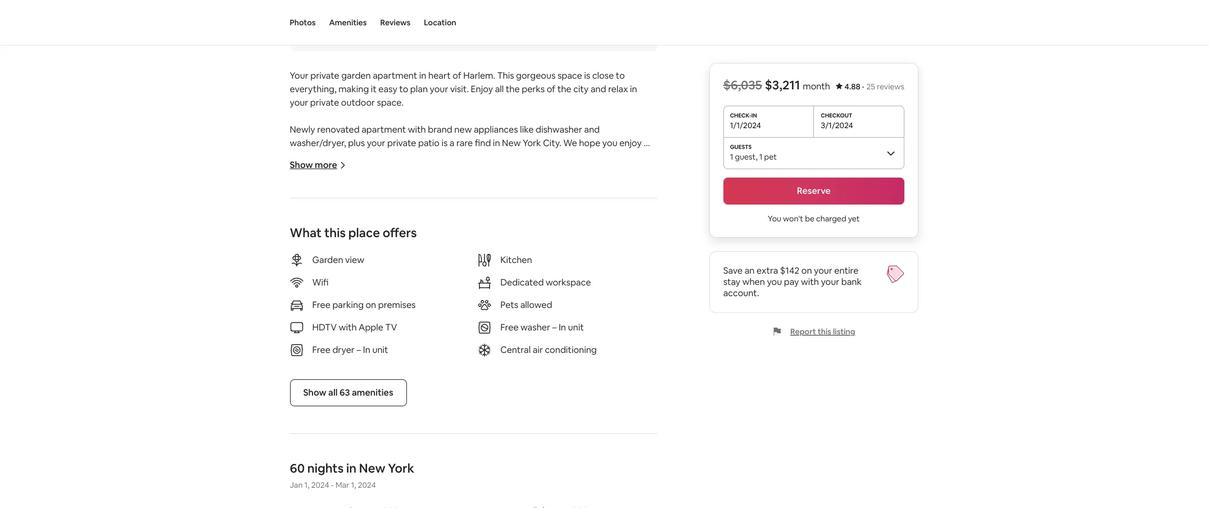 Task type: describe. For each thing, give the bounding box(es) containing it.
your down heart
[[430, 83, 448, 95]]

brand
[[428, 124, 453, 136]]

show for show more
[[290, 159, 313, 171]]

with inside save an extra $142 on your entire stay when you pay with your bank account.
[[802, 276, 820, 288]]

perks
[[522, 83, 545, 95]]

stay
[[724, 276, 741, 288]]

your left entire
[[815, 265, 833, 277]]

reviews
[[380, 17, 411, 28]]

hope
[[579, 137, 601, 149]]

report
[[791, 327, 817, 337]]

1 vertical spatial private
[[310, 97, 339, 109]]

washer/dryer,
[[290, 137, 346, 149]]

jan
[[290, 481, 303, 491]]

amenities
[[329, 17, 367, 28]]

renovated
[[317, 124, 360, 136]]

2 the from the left
[[558, 83, 572, 95]]

new inside "newly renovated apartment with brand new appliances like dishwasher and washer/dryer, plus your private patio is a rare find in new york city. we hope you enjoy stay!"
[[502, 137, 521, 149]]

garden
[[312, 254, 343, 266]]

newly renovated apartment with brand new appliances like dishwasher and washer/dryer, plus your private patio is a rare find in new york city. we hope you enjoy stay!
[[290, 124, 644, 163]]

place
[[349, 225, 380, 241]]

wifi
[[312, 277, 329, 289]]

patio
[[418, 137, 440, 149]]

4.88
[[845, 82, 861, 92]]

listing
[[834, 327, 856, 337]]

free dryer – in unit
[[312, 344, 388, 356]]

like
[[520, 124, 534, 136]]

pay
[[785, 276, 800, 288]]

pets allowed
[[501, 299, 553, 311]]

60
[[290, 461, 305, 477]]

show more button
[[290, 159, 346, 171]]

all inside your private garden apartment in heart of harlem. this gorgeous space is close to everything, making it easy to plan your visit. enjoy all the perks of the city and relax in your private outdoor space.
[[495, 83, 504, 95]]

space
[[558, 70, 583, 82]]

with inside "newly renovated apartment with brand new appliances like dishwasher and washer/dryer, plus your private patio is a rare find in new york city. we hope you enjoy stay!"
[[408, 124, 426, 136]]

63
[[340, 387, 350, 399]]

nights
[[308, 461, 344, 477]]

and inside "newly renovated apartment with brand new appliances like dishwasher and washer/dryer, plus your private patio is a rare find in new york city. we hope you enjoy stay!"
[[584, 124, 600, 136]]

charged
[[817, 214, 847, 224]]

0 horizontal spatial with
[[339, 322, 357, 334]]

city
[[574, 83, 589, 95]]

all inside "button"
[[329, 387, 338, 399]]

dishwasher
[[536, 124, 583, 136]]

month
[[804, 80, 831, 92]]

washer
[[521, 322, 551, 334]]

this for what
[[324, 225, 346, 241]]

it
[[371, 83, 377, 95]]

harlem.
[[464, 70, 496, 82]]

newly
[[290, 124, 315, 136]]

enjoy
[[471, 83, 493, 95]]

apartment inside "newly renovated apartment with brand new appliances like dishwasher and washer/dryer, plus your private patio is a rare find in new york city. we hope you enjoy stay!"
[[362, 124, 406, 136]]

,
[[756, 152, 758, 162]]

amenities
[[352, 387, 393, 399]]

apple
[[359, 322, 384, 334]]

3/1/2024
[[822, 120, 854, 130]]

offers
[[383, 225, 417, 241]]

reviews button
[[380, 0, 411, 45]]

dedicated workspace
[[501, 277, 591, 289]]

reserve
[[798, 185, 831, 197]]

enjoy
[[620, 137, 642, 149]]

dedicated
[[501, 277, 544, 289]]

1 guest , 1 pet
[[731, 152, 778, 162]]

new
[[455, 124, 472, 136]]

view
[[345, 254, 364, 266]]

heart
[[429, 70, 451, 82]]

show for show all 63 amenities
[[303, 387, 327, 399]]

premises
[[378, 299, 416, 311]]

location button
[[424, 0, 457, 45]]

1 horizontal spatial of
[[547, 83, 556, 95]]

reviews
[[878, 82, 905, 92]]

pets
[[501, 299, 519, 311]]

$3,211
[[766, 77, 801, 93]]

a
[[450, 137, 455, 149]]

2 1 from the left
[[760, 152, 763, 162]]

york inside "newly renovated apartment with brand new appliances like dishwasher and washer/dryer, plus your private patio is a rare find in new york city. we hope you enjoy stay!"
[[523, 137, 541, 149]]

show all 63 amenities
[[303, 387, 393, 399]]

making
[[339, 83, 369, 95]]

$6,035
[[724, 77, 763, 93]]

everything,
[[290, 83, 337, 95]]

plus
[[348, 137, 365, 149]]

in for dryer
[[363, 344, 371, 356]]

garden view
[[312, 254, 364, 266]]

more
[[315, 159, 337, 171]]

air
[[533, 344, 543, 356]]

rare
[[457, 137, 473, 149]]

is inside your private garden apartment in heart of harlem. this gorgeous space is close to everything, making it easy to plan your visit. enjoy all the perks of the city and relax in your private outdoor space.
[[584, 70, 591, 82]]

show all 63 amenities button
[[290, 380, 407, 407]]

an
[[745, 265, 755, 277]]

yet
[[849, 214, 861, 224]]

1 the from the left
[[506, 83, 520, 95]]

unit for free dryer – in unit
[[373, 344, 388, 356]]

free parking on premises
[[312, 299, 416, 311]]

location
[[424, 17, 457, 28]]

won't
[[784, 214, 804, 224]]

and inside your private garden apartment in heart of harlem. this gorgeous space is close to everything, making it easy to plan your visit. enjoy all the perks of the city and relax in your private outdoor space.
[[591, 83, 607, 95]]

report this listing
[[791, 327, 856, 337]]

new inside 60 nights in new york jan 1, 2024 - mar 1, 2024
[[359, 461, 386, 477]]

you
[[769, 214, 782, 224]]

your inside "newly renovated apartment with brand new appliances like dishwasher and washer/dryer, plus your private patio is a rare find in new york city. we hope you enjoy stay!"
[[367, 137, 385, 149]]

central
[[501, 344, 531, 356]]

– for washer
[[553, 322, 557, 334]]



Task type: vqa. For each thing, say whether or not it's contained in the screenshot.
topmost unit
yes



Task type: locate. For each thing, give the bounding box(es) containing it.
1, right jan on the left bottom
[[305, 481, 310, 491]]

1 vertical spatial –
[[357, 344, 361, 356]]

with down "parking"
[[339, 322, 357, 334]]

your private garden apartment in heart of harlem. this gorgeous space is close to everything, making it easy to plan your visit. enjoy all the perks of the city and relax in your private outdoor space.
[[290, 70, 639, 109]]

you inside save an extra $142 on your entire stay when you pay with your bank account.
[[768, 276, 783, 288]]

0 horizontal spatial 2024
[[311, 481, 329, 491]]

private down everything,
[[310, 97, 339, 109]]

2 horizontal spatial with
[[802, 276, 820, 288]]

0 vertical spatial and
[[591, 83, 607, 95]]

in inside 60 nights in new york jan 1, 2024 - mar 1, 2024
[[346, 461, 357, 477]]

private
[[311, 70, 340, 82], [310, 97, 339, 109], [387, 137, 416, 149]]

outdoor
[[341, 97, 375, 109]]

in
[[419, 70, 427, 82], [630, 83, 637, 95], [493, 137, 500, 149], [346, 461, 357, 477]]

with right pay
[[802, 276, 820, 288]]

unit up conditioning
[[568, 322, 584, 334]]

entire
[[835, 265, 859, 277]]

and down close
[[591, 83, 607, 95]]

1 horizontal spatial unit
[[568, 322, 584, 334]]

to left plan
[[399, 83, 408, 95]]

amenities button
[[329, 0, 367, 45]]

0 vertical spatial you
[[603, 137, 618, 149]]

show more
[[290, 159, 337, 171]]

-
[[331, 481, 334, 491]]

free left dryer
[[312, 344, 331, 356]]

0 vertical spatial on
[[802, 265, 813, 277]]

1 vertical spatial show
[[303, 387, 327, 399]]

1 horizontal spatial 1
[[760, 152, 763, 162]]

0 horizontal spatial this
[[324, 225, 346, 241]]

of
[[453, 70, 462, 82], [547, 83, 556, 95]]

central air conditioning
[[501, 344, 597, 356]]

1 vertical spatial all
[[329, 387, 338, 399]]

apartment down space. on the top left of the page
[[362, 124, 406, 136]]

1 vertical spatial with
[[802, 276, 820, 288]]

pet
[[765, 152, 778, 162]]

to up relax in the top of the page
[[616, 70, 625, 82]]

this up garden view
[[324, 225, 346, 241]]

1 horizontal spatial york
[[523, 137, 541, 149]]

·
[[863, 82, 865, 92]]

guest
[[736, 152, 756, 162]]

your right plus
[[367, 137, 385, 149]]

easy
[[379, 83, 398, 95]]

your down everything,
[[290, 97, 308, 109]]

in inside "newly renovated apartment with brand new appliances like dishwasher and washer/dryer, plus your private patio is a rare find in new york city. we hope you enjoy stay!"
[[493, 137, 500, 149]]

you won't be charged yet
[[769, 214, 861, 224]]

1 horizontal spatial with
[[408, 124, 426, 136]]

1 left guest
[[731, 152, 734, 162]]

1 vertical spatial in
[[363, 344, 371, 356]]

1 vertical spatial of
[[547, 83, 556, 95]]

you right hope
[[603, 137, 618, 149]]

the down space
[[558, 83, 572, 95]]

free for free dryer – in unit
[[312, 344, 331, 356]]

1 vertical spatial is
[[442, 137, 448, 149]]

0 vertical spatial york
[[523, 137, 541, 149]]

0 vertical spatial to
[[616, 70, 625, 82]]

2 vertical spatial private
[[387, 137, 416, 149]]

free down wifi
[[312, 299, 331, 311]]

0 horizontal spatial new
[[359, 461, 386, 477]]

apartment inside your private garden apartment in heart of harlem. this gorgeous space is close to everything, making it easy to plan your visit. enjoy all the perks of the city and relax in your private outdoor space.
[[373, 70, 417, 82]]

0 horizontal spatial all
[[329, 387, 338, 399]]

0 vertical spatial apartment
[[373, 70, 417, 82]]

new
[[502, 137, 521, 149], [359, 461, 386, 477]]

0 horizontal spatial of
[[453, 70, 462, 82]]

0 horizontal spatial is
[[442, 137, 448, 149]]

free for free parking on premises
[[312, 299, 331, 311]]

tv
[[386, 322, 397, 334]]

1 horizontal spatial is
[[584, 70, 591, 82]]

1 horizontal spatial new
[[502, 137, 521, 149]]

new down appliances
[[502, 137, 521, 149]]

with up patio
[[408, 124, 426, 136]]

garden
[[342, 70, 371, 82]]

in down apple on the bottom of the page
[[363, 344, 371, 356]]

the down this
[[506, 83, 520, 95]]

1 2024 from the left
[[311, 481, 329, 491]]

1 vertical spatial you
[[768, 276, 783, 288]]

close
[[593, 70, 614, 82]]

1
[[731, 152, 734, 162], [760, 152, 763, 162]]

of right 'perks'
[[547, 83, 556, 95]]

on inside save an extra $142 on your entire stay when you pay with your bank account.
[[802, 265, 813, 277]]

1,
[[305, 481, 310, 491], [351, 481, 356, 491]]

save an extra $142 on your entire stay when you pay with your bank account.
[[724, 265, 862, 299]]

1 1, from the left
[[305, 481, 310, 491]]

in up conditioning
[[559, 322, 566, 334]]

you left pay
[[768, 276, 783, 288]]

0 horizontal spatial 1
[[731, 152, 734, 162]]

1 horizontal spatial 2024
[[358, 481, 376, 491]]

unit
[[568, 322, 584, 334], [373, 344, 388, 356]]

hdtv with apple tv
[[312, 322, 397, 334]]

0 vertical spatial private
[[311, 70, 340, 82]]

conditioning
[[545, 344, 597, 356]]

0 vertical spatial is
[[584, 70, 591, 82]]

all down this
[[495, 83, 504, 95]]

appliances
[[474, 124, 518, 136]]

1 vertical spatial to
[[399, 83, 408, 95]]

2 2024 from the left
[[358, 481, 376, 491]]

private up everything,
[[311, 70, 340, 82]]

relax
[[608, 83, 628, 95]]

free down pets
[[501, 322, 519, 334]]

1 vertical spatial on
[[366, 299, 376, 311]]

2024 right mar
[[358, 481, 376, 491]]

0 vertical spatial in
[[559, 322, 566, 334]]

private inside "newly renovated apartment with brand new appliances like dishwasher and washer/dryer, plus your private patio is a rare find in new york city. we hope you enjoy stay!"
[[387, 137, 416, 149]]

1 vertical spatial new
[[359, 461, 386, 477]]

on right $142
[[802, 265, 813, 277]]

1 vertical spatial free
[[501, 322, 519, 334]]

0 horizontal spatial the
[[506, 83, 520, 95]]

extra
[[757, 265, 779, 277]]

0 vertical spatial free
[[312, 299, 331, 311]]

1 vertical spatial and
[[584, 124, 600, 136]]

0 vertical spatial new
[[502, 137, 521, 149]]

0 vertical spatial of
[[453, 70, 462, 82]]

0 horizontal spatial unit
[[373, 344, 388, 356]]

is up city
[[584, 70, 591, 82]]

25
[[867, 82, 876, 92]]

– right the washer on the left
[[553, 322, 557, 334]]

unit down apple on the bottom of the page
[[373, 344, 388, 356]]

show inside show all 63 amenities "button"
[[303, 387, 327, 399]]

what
[[290, 225, 322, 241]]

1 horizontal spatial you
[[768, 276, 783, 288]]

you inside "newly renovated apartment with brand new appliances like dishwasher and washer/dryer, plus your private patio is a rare find in new york city. we hope you enjoy stay!"
[[603, 137, 618, 149]]

when
[[743, 276, 766, 288]]

0 vertical spatial show
[[290, 159, 313, 171]]

0 horizontal spatial to
[[399, 83, 408, 95]]

free washer – in unit
[[501, 322, 584, 334]]

new right nights
[[359, 461, 386, 477]]

1 horizontal spatial –
[[553, 322, 557, 334]]

unit for free washer – in unit
[[568, 322, 584, 334]]

0 horizontal spatial 1,
[[305, 481, 310, 491]]

1 vertical spatial apartment
[[362, 124, 406, 136]]

0 horizontal spatial york
[[388, 461, 414, 477]]

0 horizontal spatial in
[[363, 344, 371, 356]]

1 right the ,
[[760, 152, 763, 162]]

2 1, from the left
[[351, 481, 356, 491]]

be
[[806, 214, 815, 224]]

1 horizontal spatial 1,
[[351, 481, 356, 491]]

report this listing button
[[773, 327, 856, 337]]

you
[[603, 137, 618, 149], [768, 276, 783, 288]]

1 vertical spatial york
[[388, 461, 414, 477]]

account.
[[724, 287, 760, 299]]

and up hope
[[584, 124, 600, 136]]

this left listing
[[818, 327, 832, 337]]

1 horizontal spatial all
[[495, 83, 504, 95]]

0 horizontal spatial –
[[357, 344, 361, 356]]

plan
[[410, 83, 428, 95]]

1, right mar
[[351, 481, 356, 491]]

your
[[430, 83, 448, 95], [290, 97, 308, 109], [367, 137, 385, 149], [815, 265, 833, 277], [822, 276, 840, 288]]

visit.
[[450, 83, 469, 95]]

all left 63
[[329, 387, 338, 399]]

1 horizontal spatial this
[[818, 327, 832, 337]]

free for free washer – in unit
[[501, 322, 519, 334]]

is
[[584, 70, 591, 82], [442, 137, 448, 149]]

0 vertical spatial unit
[[568, 322, 584, 334]]

1 horizontal spatial in
[[559, 322, 566, 334]]

we
[[564, 137, 577, 149]]

2024 left -
[[311, 481, 329, 491]]

is left a
[[442, 137, 448, 149]]

0 vertical spatial all
[[495, 83, 504, 95]]

0 vertical spatial –
[[553, 322, 557, 334]]

0 vertical spatial with
[[408, 124, 426, 136]]

1 horizontal spatial to
[[616, 70, 625, 82]]

your
[[290, 70, 309, 82]]

gorgeous
[[516, 70, 556, 82]]

private left patio
[[387, 137, 416, 149]]

this for report
[[818, 327, 832, 337]]

photos button
[[290, 0, 316, 45]]

0 horizontal spatial you
[[603, 137, 618, 149]]

all
[[495, 83, 504, 95], [329, 387, 338, 399]]

in right relax in the top of the page
[[630, 83, 637, 95]]

dryer
[[333, 344, 355, 356]]

apartment up easy
[[373, 70, 417, 82]]

1 horizontal spatial the
[[558, 83, 572, 95]]

bank
[[842, 276, 862, 288]]

1 horizontal spatial on
[[802, 265, 813, 277]]

in up mar
[[346, 461, 357, 477]]

what this place offers
[[290, 225, 417, 241]]

1 1 from the left
[[731, 152, 734, 162]]

1/1/2024
[[731, 120, 762, 130]]

this
[[498, 70, 514, 82]]

show left 63
[[303, 387, 327, 399]]

$142
[[781, 265, 800, 277]]

1 vertical spatial unit
[[373, 344, 388, 356]]

show left more
[[290, 159, 313, 171]]

in for washer
[[559, 322, 566, 334]]

2 vertical spatial with
[[339, 322, 357, 334]]

york inside 60 nights in new york jan 1, 2024 - mar 1, 2024
[[388, 461, 414, 477]]

of up visit.
[[453, 70, 462, 82]]

space.
[[377, 97, 404, 109]]

city.
[[543, 137, 562, 149]]

– right dryer
[[357, 344, 361, 356]]

with
[[408, 124, 426, 136], [802, 276, 820, 288], [339, 322, 357, 334]]

reserve button
[[724, 178, 905, 205]]

your left bank
[[822, 276, 840, 288]]

2024
[[311, 481, 329, 491], [358, 481, 376, 491]]

on up apple on the bottom of the page
[[366, 299, 376, 311]]

0 horizontal spatial on
[[366, 299, 376, 311]]

save
[[724, 265, 743, 277]]

1 vertical spatial this
[[818, 327, 832, 337]]

mar
[[336, 481, 350, 491]]

is inside "newly renovated apartment with brand new appliances like dishwasher and washer/dryer, plus your private patio is a rare find in new york city. we hope you enjoy stay!"
[[442, 137, 448, 149]]

find
[[475, 137, 491, 149]]

in down appliances
[[493, 137, 500, 149]]

2 vertical spatial free
[[312, 344, 331, 356]]

in
[[559, 322, 566, 334], [363, 344, 371, 356]]

– for dryer
[[357, 344, 361, 356]]

0 vertical spatial this
[[324, 225, 346, 241]]

4.88 · 25 reviews
[[845, 82, 905, 92]]

in up plan
[[419, 70, 427, 82]]



